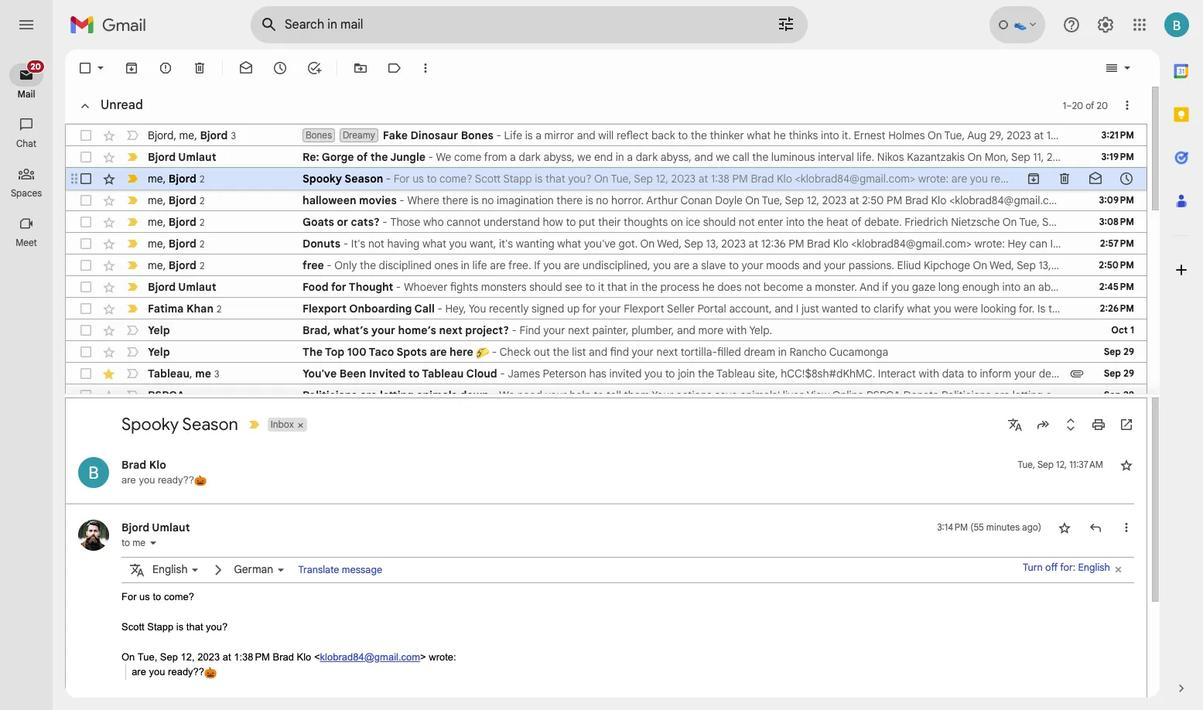 Task type: vqa. For each thing, say whether or not it's contained in the screenshot.
I
yes



Task type: describe. For each thing, give the bounding box(es) containing it.
the right call
[[753, 150, 769, 164]]

unread button
[[70, 90, 149, 121]]

12:36
[[761, 237, 786, 251]]

list
[[572, 345, 586, 359]]

palm
[[1112, 237, 1136, 251]]

service
[[1137, 302, 1172, 316]]

2 gaze from the left
[[1141, 280, 1165, 294]]

in right the dream
[[778, 345, 787, 359]]

sto
[[1191, 389, 1204, 402]]

2 for donuts
[[200, 238, 205, 250]]

0 horizontal spatial spooky
[[122, 414, 179, 435]]

- left where
[[400, 194, 405, 207]]

2:50
[[862, 194, 884, 207]]

free.
[[509, 259, 531, 272]]

your right inform
[[1015, 367, 1037, 381]]

donate
[[904, 389, 939, 402]]

life.
[[857, 150, 875, 164]]

pm right 12:36
[[789, 237, 805, 251]]

4 ͏͏ from the left
[[958, 345, 961, 359]]

the top 100 taco spots are here
[[303, 345, 476, 359]]

and down become
[[775, 302, 794, 316]]

12, down luminous
[[807, 194, 820, 207]]

1 horizontal spatial 20
[[1073, 99, 1084, 111]]

archive image
[[124, 60, 139, 76]]

2 animals from the left
[[1046, 389, 1084, 402]]

mark as read image
[[238, 60, 254, 76]]

on down end
[[594, 172, 609, 186]]

1 vertical spatial hey
[[1008, 237, 1027, 251]]

4 row from the top
[[66, 190, 1204, 211]]

call
[[733, 150, 750, 164]]

cucamonga
[[829, 345, 889, 359]]

tue, up enter at top
[[762, 194, 783, 207]]

dream
[[744, 345, 776, 359]]

to left tell
[[594, 389, 604, 402]]

stapp inside list
[[147, 621, 174, 633]]

tue, inside cell
[[1018, 459, 1036, 470]]

the left list
[[553, 345, 569, 359]]

passions.
[[849, 259, 895, 272]]

where
[[407, 194, 439, 207]]

on up enough
[[973, 259, 988, 272]]

1 horizontal spatial of
[[852, 215, 862, 229]]

2 help from the left
[[1167, 389, 1188, 402]]

1 horizontal spatial can
[[1146, 389, 1164, 402]]

0 horizontal spatial tableau
[[148, 366, 190, 380]]

1 rspca from the left
[[148, 389, 185, 402]]

on down aug
[[968, 150, 982, 164]]

0 horizontal spatial –
[[1067, 99, 1073, 111]]

are up see at top left
[[564, 259, 580, 272]]

spooky inside row
[[303, 172, 342, 186]]

tue, sep 12, 11:37 am cell
[[1018, 457, 1104, 473]]

2:45 pm
[[1100, 281, 1135, 293]]

monsters
[[481, 280, 527, 294]]

translate message
[[298, 564, 382, 576]]

donuts - it's not having what you want, it's wanting what you've got. on wed, sep 13, 2023 at 12:36 pm brad klo <klobrad84@gmail.com> wrote: hey can i have some palm readings in ex
[[303, 237, 1204, 251]]

2 vertical spatial <klobrad84@gmail.com>
[[852, 237, 972, 251]]

cloud
[[466, 367, 497, 381]]

2 rspca from the left
[[867, 389, 901, 402]]

- right cloud
[[500, 367, 505, 381]]

project?
[[465, 324, 509, 337]]

to down english option
[[153, 591, 161, 603]]

is right "life"
[[525, 128, 533, 142]]

me , bjord 2 for donuts
[[148, 236, 205, 250]]

it's
[[351, 237, 366, 251]]

at left 1:58
[[1082, 259, 1091, 272]]

1 gaze from the left
[[912, 280, 936, 294]]

ready?? for the bottom 🎃 image
[[168, 667, 204, 678]]

2 down from the left
[[1087, 389, 1113, 402]]

1 horizontal spatial tableau
[[422, 367, 464, 381]]

a left particular
[[1078, 302, 1084, 316]]

to left put
[[566, 215, 576, 229]]

29 for down
[[1124, 389, 1135, 401]]

- up movies
[[386, 172, 391, 186]]

list inside the spooky season main content
[[66, 442, 1135, 711]]

row containing bjord
[[66, 125, 1204, 146]]

- right "cats?"
[[383, 215, 388, 229]]

thoughts
[[624, 215, 668, 229]]

0 vertical spatial wed,
[[657, 237, 682, 251]]

sep down the scott stapp is that you? on the left of the page
[[160, 652, 178, 663]]

1 vertical spatial with
[[919, 367, 940, 381]]

0 vertical spatial <klobrad84@gmail.com>
[[795, 172, 916, 186]]

to left it
[[586, 280, 596, 294]]

1 we from the left
[[578, 150, 592, 164]]

a right from
[[510, 150, 516, 164]]

me , bjord 2 for halloween
[[148, 193, 205, 207]]

out
[[534, 345, 550, 359]]

that inside list
[[186, 621, 203, 633]]

your down 'peterson'
[[545, 389, 567, 402]]

sep down "customize" at the bottom of page
[[1104, 389, 1122, 401]]

12, up have
[[1065, 215, 1077, 229]]

meet heading
[[0, 237, 53, 249]]

0 horizontal spatial should
[[530, 280, 562, 294]]

- right call
[[438, 302, 443, 316]]

1 down from the left
[[460, 389, 489, 402]]

cats?
[[351, 215, 380, 229]]

– inside row
[[1116, 389, 1123, 402]]

2023 up free - only the disciplined ones in life are free. if you are undisciplined, you are a slave to your moods and your passions. eliud kipchoge on wed, sep 13, 2023 at 1:58 pm brad klo <klob
[[722, 237, 746, 251]]

1 letting from the left
[[380, 389, 414, 402]]

sep down ice
[[684, 237, 704, 251]]

- left it's
[[343, 237, 348, 251]]

2 horizontal spatial next
[[657, 345, 678, 359]]

to down and
[[861, 302, 871, 316]]

to left thinker
[[678, 128, 688, 142]]

plumber,
[[632, 324, 674, 337]]

readings
[[1139, 237, 1181, 251]]

2 horizontal spatial there
[[1049, 302, 1075, 316]]

5 row from the top
[[66, 211, 1204, 233]]

what right guys
[[1154, 194, 1178, 207]]

movies
[[359, 194, 397, 207]]

nietzsche
[[951, 215, 1000, 229]]

2023 left 1:38 pm
[[198, 652, 220, 663]]

1 me , bjord 2 from the top
[[148, 171, 205, 185]]

mail heading
[[0, 88, 53, 101]]

were
[[955, 302, 978, 316]]

1 vertical spatial wed,
[[990, 259, 1015, 272]]

at left 1:38
[[699, 172, 708, 186]]

1 horizontal spatial will
[[1123, 280, 1138, 294]]

at left 11:40
[[1034, 128, 1044, 142]]

life
[[504, 128, 523, 142]]

0 vertical spatial are you ready??
[[122, 474, 194, 486]]

what up re: gorge of the jungle - we come from a dark abyss, we end in a dark abyss, and we call the luminous interval life. nikos kazantzakis on mon, sep 11, 2023 at 10:24 am james peterso on the top
[[747, 128, 771, 142]]

klobrad84@gmail.com link
[[320, 652, 420, 663]]

into for enter
[[787, 215, 805, 229]]

2 data from the left
[[1145, 367, 1167, 381]]

toggle split pane mode image
[[1105, 60, 1120, 76]]

2 we from the left
[[716, 150, 730, 164]]

to left inform
[[967, 367, 977, 381]]

1 vertical spatial james
[[508, 367, 540, 381]]

<klob
[[1178, 259, 1204, 272]]

0 vertical spatial that
[[546, 172, 566, 186]]

0 vertical spatial umlaut
[[178, 150, 216, 164]]

arthur
[[647, 194, 678, 207]]

to right slave
[[729, 259, 739, 272]]

on right got.
[[641, 237, 655, 251]]

add to tasks image
[[307, 60, 322, 76]]

0 horizontal spatial come?
[[164, 591, 194, 603]]

2 flexport from the left
[[624, 302, 665, 316]]

bjord umlaut inside list
[[122, 521, 190, 535]]

fatima khan 2
[[148, 301, 222, 315]]

your up monster.
[[824, 259, 846, 272]]

spooky season inside row
[[303, 172, 383, 186]]

snooze image
[[272, 60, 288, 76]]

more
[[699, 324, 724, 337]]

eliud
[[897, 259, 921, 272]]

a up just
[[806, 280, 812, 294]]

- right "🌮" image in the left of the page
[[492, 345, 497, 359]]

inbox button
[[268, 418, 295, 432]]

ne
[[1196, 302, 1204, 316]]

yelp.
[[750, 324, 773, 337]]

11:37 am
[[1070, 459, 1104, 470]]

2 letting from the left
[[1013, 389, 1044, 402]]

the left heat
[[808, 215, 824, 229]]

season inside row
[[345, 172, 383, 186]]

a down reflect
[[627, 150, 633, 164]]

1 dark from the left
[[519, 150, 541, 164]]

0 vertical spatial not
[[739, 215, 755, 229]]

into for thinks
[[821, 128, 840, 142]]

them
[[624, 389, 650, 402]]

view
[[807, 389, 830, 402]]

home's
[[398, 324, 436, 337]]

you've
[[584, 237, 616, 251]]

, for goats or cats?
[[163, 215, 166, 229]]

for.
[[1019, 302, 1035, 316]]

Not starred checkbox
[[1057, 520, 1073, 535]]

1 vertical spatial for
[[122, 591, 137, 603]]

- for us to come? scott stapp is that you? on tue, sep 12, 2023 at 1:38 pm brad klo <klobrad84@gmail.com> wrote: are you ready??
[[383, 172, 1030, 186]]

want,
[[470, 237, 496, 251]]

- left "life"
[[496, 128, 501, 142]]

row containing tableau
[[66, 363, 1204, 385]]

the left thinker
[[691, 128, 707, 142]]

1 29 from the top
[[1124, 346, 1135, 358]]

english list box
[[152, 560, 203, 581]]

1 vertical spatial <klobrad84@gmail.com>
[[950, 194, 1070, 207]]

here
[[450, 345, 474, 359]]

taco
[[369, 345, 394, 359]]

1 data from the left
[[943, 367, 965, 381]]

halloween
[[303, 194, 356, 207]]

1 vertical spatial umlaut
[[178, 280, 216, 294]]

1 vertical spatial not
[[368, 237, 385, 251]]

to me
[[122, 537, 146, 549]]

filled
[[717, 345, 741, 359]]

to up where
[[427, 172, 437, 186]]

6 row from the top
[[66, 233, 1204, 255]]

come? inside unread tab panel
[[440, 172, 473, 186]]

find
[[610, 345, 629, 359]]

🌮 image
[[476, 347, 489, 360]]

1 vertical spatial are you ready??
[[132, 667, 204, 678]]

in left life
[[461, 259, 470, 272]]

brad klo
[[122, 458, 166, 472]]

and right mirror
[[577, 128, 596, 142]]

2023 up some
[[1080, 215, 1104, 229]]

10:24
[[1087, 150, 1113, 164]]

understand
[[484, 215, 540, 229]]

it's
[[499, 237, 513, 251]]

1 horizontal spatial next
[[568, 324, 590, 337]]

1 no from the left
[[482, 194, 494, 207]]

an
[[1024, 280, 1036, 294]]

to down spots
[[409, 367, 420, 381]]

2023 down have
[[1054, 259, 1079, 272]]

imagination
[[497, 194, 554, 207]]

inbox
[[271, 419, 294, 430]]

put
[[579, 215, 596, 229]]

sep down luminous
[[785, 194, 804, 207]]

1 vertical spatial 🎃 image
[[194, 475, 206, 487]]

2023 up conan
[[671, 172, 696, 186]]

guys
[[1128, 194, 1151, 207]]

1 horizontal spatial 13,
[[1039, 259, 1052, 272]]

to left show details image
[[122, 537, 130, 549]]

2 for halloween
[[200, 195, 205, 206]]

1 horizontal spatial back
[[1168, 280, 1191, 294]]

0 vertical spatial hey
[[1106, 194, 1125, 207]]

3:14 pm (55 minutes ago) cell
[[937, 520, 1042, 535]]

wrote: up 3:08 pm
[[1073, 194, 1104, 207]]

search in mail image
[[255, 11, 283, 39]]

sep up 'horror.'
[[634, 172, 653, 186]]

1 horizontal spatial bones
[[461, 128, 494, 142]]

0 vertical spatial bjord umlaut
[[148, 150, 216, 164]]

and right moods
[[803, 259, 821, 272]]

on tue, sep 12, 2023 at 1:38 pm brad klo < klobrad84@gmail.com > wrote:
[[122, 652, 456, 663]]

the up thought
[[360, 259, 376, 272]]

pm right 1:58
[[1116, 259, 1132, 272]]

is up imagination in the left top of the page
[[535, 172, 543, 186]]

goats
[[303, 215, 334, 229]]

unread tab panel
[[65, 87, 1204, 559]]

me inside list
[[132, 537, 146, 549]]

1 horizontal spatial english
[[1079, 562, 1111, 575]]

3:14 pm (55 minutes ago)
[[937, 522, 1042, 533]]

their
[[598, 215, 621, 229]]

if
[[882, 280, 889, 294]]

and right list
[[589, 345, 608, 359]]

3:14 pm for 3:14 pm (55 minutes ago)
[[937, 522, 968, 533]]

at left "2:50"
[[850, 194, 860, 207]]

0 vertical spatial can
[[1030, 237, 1048, 251]]

are down the brad klo
[[122, 474, 136, 486]]

2 horizontal spatial into
[[1003, 280, 1021, 294]]

5 ͏͏ from the left
[[986, 345, 989, 359]]

3:21 pm
[[1102, 129, 1135, 141]]

meet
[[16, 237, 37, 248]]

toolbar inside unread tab panel
[[1019, 323, 1142, 338]]

0 vertical spatial am
[[1074, 128, 1090, 142]]

tue, left aug
[[945, 128, 965, 142]]

0 horizontal spatial bones
[[306, 129, 332, 141]]

moods
[[767, 259, 800, 272]]

ago)
[[1023, 522, 1042, 533]]

does
[[718, 280, 742, 294]]

12, up arthur
[[656, 172, 669, 186]]

thinks
[[789, 128, 818, 142]]

1 horizontal spatial for
[[583, 302, 597, 316]]

, for spooky season
[[163, 171, 166, 185]]

1 horizontal spatial am
[[1116, 150, 1132, 164]]

<klobrad84@g
[[1137, 128, 1204, 142]]

2 vertical spatial 🎃 image
[[204, 667, 216, 679]]

0 horizontal spatial scott
[[122, 621, 144, 633]]

sep 29 for data
[[1104, 368, 1135, 379]]

1 horizontal spatial should
[[703, 215, 736, 229]]

turn off for: english
[[1023, 562, 1111, 575]]

in right end
[[616, 150, 624, 164]]

100
[[347, 345, 367, 359]]

to left join
[[665, 367, 675, 381]]

ready?? for 🎃 image to the middle
[[158, 474, 194, 486]]

are up process
[[674, 259, 690, 272]]

jungle
[[390, 150, 426, 164]]

a left mirror
[[536, 128, 542, 142]]

yelp for brad, what's your home's next project?
[[148, 324, 170, 337]]

find
[[520, 324, 541, 337]]

0 vertical spatial james
[[1134, 150, 1166, 164]]

6 ͏͏ from the left
[[1000, 345, 1002, 359]]

- left find on the top of page
[[512, 324, 517, 337]]

2 row from the top
[[66, 146, 1204, 168]]

what's
[[334, 324, 369, 337]]

0 horizontal spatial will
[[599, 128, 614, 142]]

7 row from the top
[[66, 255, 1204, 276]]

tue, right nietzsche
[[1020, 215, 1040, 229]]

1:38
[[711, 172, 730, 186]]

pm right 1:38
[[733, 172, 748, 186]]

what down who
[[423, 237, 447, 251]]

delete image
[[192, 60, 207, 76]]

and up the - for us to come? scott stapp is that you? on tue, sep 12, 2023 at 1:38 pm brad klo <klobrad84@gmail.com> wrote: are you ready??
[[695, 150, 713, 164]]

are down kazantzakis
[[952, 172, 968, 186]]

2 horizontal spatial abyss,
[[1039, 280, 1070, 294]]

cannot
[[447, 215, 481, 229]]

goats or cats? - those who cannot understand how to put their thoughts on ice should not enter into the heat of debate. friedrich nietzsche on tue, sep 12, 2023 at 4:19 pm brad klo 
[[303, 215, 1204, 229]]

row containing fatima khan
[[66, 298, 1204, 320]]

1 flexport from the left
[[303, 302, 347, 316]]

(55
[[971, 522, 984, 533]]

have
[[1056, 237, 1080, 251]]

12, down the scott stapp is that you? on the left of the page
[[181, 652, 195, 663]]

0 horizontal spatial with
[[727, 324, 747, 337]]

at left 1:38 pm
[[223, 652, 231, 663]]

1 horizontal spatial there
[[557, 194, 583, 207]]

minutes
[[987, 522, 1020, 533]]



Task type: locate. For each thing, give the bounding box(es) containing it.
move to image
[[353, 60, 368, 76]]

spots
[[397, 345, 427, 359]]

yelp for the top 100 taco spots are here
[[148, 345, 170, 359]]

for us to come?
[[122, 591, 197, 603]]

2 horizontal spatial that
[[607, 280, 627, 294]]

scott down for us to come?
[[122, 621, 144, 633]]

for down only
[[331, 280, 346, 294]]

fights
[[450, 280, 478, 294]]

1 horizontal spatial hey
[[1106, 194, 1125, 207]]

your down brad, what's your home's next project? - find your next painter, plumber, and more with yelp. ͏ ͏ ͏ ͏ ͏ ͏ ͏ ͏ ͏ ͏ ͏ ͏ ͏ ͏ ͏ ͏ ͏ ͏ ͏ ͏ ͏ ͏ ͏ ͏ ͏ ͏ ͏ ͏ ͏ ͏ ͏ ͏ ͏ ͏ ͏ ͏ ͏ ͏ ͏ ͏ ͏ ͏ ͏ ͏ ͏ ͏ ͏ ͏ ͏ ͏ ͏ ͏ ͏ ͏ ͏ ͏ ͏ ͏ ͏ ͏ ͏ ͏ ͏ ͏ ͏ ͏ ͏ ͏ ͏ ͏ ͏ ͏ ͏ ͏
[[632, 345, 654, 359]]

1 vertical spatial ready??
[[158, 474, 194, 486]]

spaces
[[11, 187, 42, 199]]

20 inside navigation
[[30, 61, 41, 72]]

only
[[335, 259, 357, 272]]

5 me , bjord 2 from the top
[[148, 258, 205, 272]]

life
[[473, 259, 487, 272]]

we for we come from a dark abyss, we end in a dark abyss, and we call the luminous interval life. nikos kazantzakis on mon, sep 11, 2023 at 10:24 am james peterso
[[436, 150, 452, 164]]

if
[[534, 259, 541, 272]]

slave
[[701, 259, 726, 272]]

3:14 pm for 3:14 pm
[[1101, 173, 1135, 184]]

bones up come
[[461, 128, 494, 142]]

we
[[436, 150, 452, 164], [499, 389, 515, 402]]

row containing rspca
[[66, 385, 1204, 406]]

ready?? down the brad klo
[[158, 474, 194, 486]]

the right join
[[698, 367, 715, 381]]

portal
[[698, 302, 727, 316]]

0 vertical spatial sep 29
[[1104, 346, 1135, 358]]

is up the "cannot" in the top of the page
[[471, 194, 479, 207]]

friedrich
[[905, 215, 949, 229]]

navigation containing mail
[[0, 50, 54, 711]]

got.
[[619, 237, 638, 251]]

politicians are letting animals down - we need your help to tell them your actions save animals' lives view online rspca donate politicians are letting animals down – you can help sto
[[303, 389, 1204, 402]]

what
[[747, 128, 771, 142], [1154, 194, 1178, 207], [423, 237, 447, 251], [558, 237, 582, 251], [907, 302, 931, 316]]

0 vertical spatial should
[[703, 215, 736, 229]]

bjord umlaut up the fatima khan 2
[[148, 280, 216, 294]]

11 row from the top
[[66, 341, 1147, 363]]

english up for us to come?
[[152, 563, 188, 577]]

1 vertical spatial 13,
[[1039, 259, 1052, 272]]

0 horizontal spatial james
[[508, 367, 540, 381]]

chat
[[16, 138, 36, 149]]

row up thoughts
[[66, 190, 1204, 211]]

interact
[[878, 367, 916, 381]]

at left 10:24
[[1074, 150, 1084, 164]]

3:14 pm inside row
[[1101, 173, 1135, 184]]

3 sep 29 from the top
[[1104, 389, 1135, 401]]

0 vertical spatial into
[[821, 128, 840, 142]]

a
[[536, 128, 542, 142], [510, 150, 516, 164], [627, 150, 633, 164], [693, 259, 699, 272], [806, 280, 812, 294], [1078, 302, 1084, 316]]

7 ͏͏ from the left
[[1027, 345, 1030, 359]]

2 politicians from the left
[[942, 389, 992, 402]]

tue, sep 12, 11:37 am
[[1018, 459, 1104, 470]]

more image
[[418, 60, 433, 76]]

back
[[652, 128, 675, 142], [1168, 280, 1191, 294]]

row down thoughts
[[66, 233, 1204, 255]]

sep up have
[[1043, 215, 1062, 229]]

0 vertical spatial 🎃 image
[[1030, 173, 1043, 186]]

1 vertical spatial 29
[[1124, 368, 1135, 379]]

sep 29 for down
[[1104, 389, 1135, 401]]

1 sep 29 from the top
[[1104, 346, 1135, 358]]

0 vertical spatial scott
[[475, 172, 501, 186]]

3:14 pm left "(55"
[[937, 522, 968, 533]]

1 yelp from the top
[[148, 324, 170, 337]]

settings image
[[1097, 15, 1115, 34]]

8 ͏͏ from the left
[[1041, 345, 1044, 359]]

- right free
[[327, 259, 332, 272]]

scott down from
[[475, 172, 501, 186]]

enter
[[758, 215, 784, 229]]

1 vertical spatial i
[[796, 302, 799, 316]]

that
[[546, 172, 566, 186], [607, 280, 627, 294], [186, 621, 203, 633]]

is up put
[[586, 194, 594, 207]]

spooky
[[303, 172, 342, 186], [122, 414, 179, 435]]

turn
[[1023, 562, 1043, 575]]

can
[[1030, 237, 1048, 251], [1146, 389, 1164, 402]]

data
[[943, 367, 965, 381], [1145, 367, 1167, 381]]

1 horizontal spatial abyss,
[[661, 150, 692, 164]]

fatima
[[148, 301, 184, 315]]

13,
[[706, 237, 719, 251], [1039, 259, 1052, 272]]

2 vertical spatial sep 29
[[1104, 389, 1135, 401]]

abyss, up the - for us to come? scott stapp is that you? on tue, sep 12, 2023 at 1:38 pm brad klo <klobrad84@gmail.com> wrote: are you ready??
[[661, 150, 692, 164]]

rspca down the tableau , me 3
[[148, 389, 185, 402]]

29 for data
[[1124, 368, 1135, 379]]

list containing brad klo
[[66, 442, 1135, 711]]

1 horizontal spatial gaze
[[1141, 280, 1165, 294]]

2 horizontal spatial 20
[[1097, 99, 1108, 111]]

1 horizontal spatial i
[[1051, 237, 1053, 251]]

kazantzakis
[[907, 150, 965, 164]]

- down dinosaur on the left of page
[[428, 150, 433, 164]]

, for halloween movies
[[163, 193, 166, 207]]

0 horizontal spatial there
[[442, 194, 468, 207]]

0 horizontal spatial 3
[[214, 368, 219, 380]]

a left slave
[[693, 259, 699, 272]]

0 vertical spatial us
[[413, 172, 424, 186]]

ready?? inside unread tab panel
[[991, 172, 1030, 186]]

1 horizontal spatial down
[[1087, 389, 1113, 402]]

, for free
[[163, 258, 166, 272]]

sep inside cell
[[1038, 459, 1054, 470]]

<klobrad84@gmail.com> up nietzsche
[[950, 194, 1070, 207]]

site,
[[758, 367, 778, 381]]

2:26 pm
[[1100, 303, 1135, 314]]

spooky up halloween
[[303, 172, 342, 186]]

up
[[567, 302, 580, 316]]

james
[[1134, 150, 1166, 164], [508, 367, 540, 381]]

hey up an
[[1008, 237, 1027, 251]]

🎃 image
[[1030, 173, 1043, 186], [194, 475, 206, 487], [204, 667, 216, 679]]

1 vertical spatial for
[[583, 302, 597, 316]]

1 vertical spatial sep 29
[[1104, 368, 1135, 379]]

of down 'dreamy'
[[357, 150, 368, 164]]

help
[[570, 389, 591, 402], [1167, 389, 1188, 402]]

Not starred checkbox
[[1119, 457, 1135, 473]]

3:14 pm down '3:19 pm'
[[1101, 173, 1135, 184]]

monster.
[[815, 280, 858, 294]]

3 inside bjord , me , bjord 3
[[231, 130, 236, 141]]

1 help from the left
[[570, 389, 591, 402]]

what right clarify
[[907, 302, 931, 316]]

3 inside the tableau , me 3
[[214, 368, 219, 380]]

0 vertical spatial we
[[436, 150, 452, 164]]

rancho
[[790, 345, 827, 359]]

1 horizontal spatial for
[[394, 172, 410, 186]]

tue, down the scott stapp is that you? on the left of the page
[[138, 652, 157, 663]]

bjord umlaut up show details image
[[122, 521, 190, 535]]

german list box
[[234, 560, 289, 581]]

your down signed
[[544, 324, 565, 337]]

me , bjord 2 for goats
[[148, 215, 205, 229]]

1
[[1063, 99, 1067, 111]]

2 yelp from the top
[[148, 345, 170, 359]]

re: gorge of the jungle - we come from a dark abyss, we end in a dark abyss, and we call the luminous interval life. nikos kazantzakis on mon, sep 11, 2023 at 10:24 am james peterso
[[303, 150, 1204, 164]]

1 horizontal spatial spooky
[[303, 172, 342, 186]]

1 horizontal spatial data
[[1145, 367, 1167, 381]]

food
[[303, 280, 329, 294]]

1 vertical spatial 3
[[214, 368, 219, 380]]

0 horizontal spatial flexport
[[303, 302, 347, 316]]

0 vertical spatial will
[[599, 128, 614, 142]]

1 horizontal spatial spooky season
[[303, 172, 383, 186]]

0 horizontal spatial you?
[[206, 621, 228, 633]]

your
[[652, 389, 674, 402]]

1 horizontal spatial politicians
[[942, 389, 992, 402]]

3 me , bjord 2 from the top
[[148, 215, 205, 229]]

onboarding
[[349, 302, 412, 316]]

re:
[[303, 150, 319, 164]]

mon,
[[985, 150, 1009, 164]]

0 vertical spatial you?
[[568, 172, 592, 186]]

me , bjord 2 for free
[[148, 258, 205, 272]]

am right 11:40
[[1074, 128, 1090, 142]]

20 up mail
[[30, 61, 41, 72]]

has
[[589, 367, 607, 381]]

you?
[[568, 172, 592, 186], [206, 621, 228, 633]]

3 ͏͏ from the left
[[944, 345, 947, 359]]

2 ͏͏ from the left
[[916, 345, 919, 359]]

2 sep 29 from the top
[[1104, 368, 1135, 379]]

scott inside row
[[475, 172, 501, 186]]

politicians down inform
[[942, 389, 992, 402]]

has attachment image
[[1070, 366, 1085, 382]]

0 horizontal spatial for
[[122, 591, 137, 603]]

, for you've been invited to tableau cloud
[[190, 366, 192, 380]]

dark down reflect
[[636, 150, 658, 164]]

advanced search options image
[[771, 9, 802, 39]]

us inside unread tab panel
[[413, 172, 424, 186]]

list
[[66, 442, 1135, 711]]

navigation
[[0, 50, 54, 711]]

0 vertical spatial back
[[652, 128, 675, 142]]

food for thought - whoever fights monsters should see to it that in the process he does not become a monster. and if you gaze long enough into an abyss, the abyss will gaze back int
[[303, 280, 1204, 294]]

are right life
[[490, 259, 506, 272]]

1 vertical spatial season
[[182, 414, 238, 435]]

row
[[66, 125, 1204, 146], [66, 146, 1204, 168], [66, 168, 1147, 190], [66, 190, 1204, 211], [66, 211, 1204, 233], [66, 233, 1204, 255], [66, 255, 1204, 276], [66, 276, 1204, 298], [66, 298, 1204, 320], [66, 320, 1147, 341], [66, 341, 1147, 363], [66, 363, 1204, 385], [66, 385, 1204, 406]]

sep up an
[[1017, 259, 1036, 272]]

2 vertical spatial into
[[1003, 280, 1021, 294]]

is inside list
[[176, 621, 184, 633]]

13 row from the top
[[66, 385, 1204, 406]]

join
[[678, 367, 695, 381]]

9 row from the top
[[66, 298, 1204, 320]]

1 horizontal spatial –
[[1116, 389, 1123, 402]]

lives
[[783, 389, 805, 402]]

tue, left 11:37 am
[[1018, 459, 1036, 470]]

2 horizontal spatial tableau
[[717, 367, 755, 381]]

1:58
[[1094, 259, 1113, 272]]

2 vertical spatial not
[[745, 280, 761, 294]]

umlaut inside list
[[152, 521, 190, 535]]

20 left inbox section options image
[[1097, 99, 1108, 111]]

brad,
[[303, 324, 331, 337]]

are down the scott stapp is that you? on the left of the page
[[132, 667, 146, 678]]

toolbar
[[1019, 323, 1142, 338]]

tab list
[[1160, 50, 1204, 655]]

season down the tableau , me 3
[[182, 414, 238, 435]]

me
[[179, 128, 194, 142], [148, 171, 163, 185], [148, 193, 163, 207], [148, 215, 163, 229], [148, 236, 163, 250], [148, 258, 163, 272], [195, 366, 211, 380], [132, 537, 146, 549]]

german option
[[234, 560, 273, 581]]

message
[[342, 564, 382, 576]]

need
[[518, 389, 542, 402]]

the left "abyss"
[[1073, 280, 1089, 294]]

english option
[[152, 560, 188, 581]]

end
[[594, 150, 613, 164]]

tortilla-
[[681, 345, 717, 359]]

3:14 pm inside 3:14 pm (55 minutes ago) cell
[[937, 522, 968, 533]]

1 ͏͏ from the left
[[903, 345, 905, 359]]

2 29 from the top
[[1124, 368, 1135, 379]]

0 horizontal spatial dark
[[519, 150, 541, 164]]

10 row from the top
[[66, 320, 1147, 341]]

0 horizontal spatial wed,
[[657, 237, 682, 251]]

row down the painter,
[[66, 341, 1147, 363]]

2 horizontal spatial of
[[1086, 99, 1095, 111]]

None checkbox
[[78, 128, 94, 143], [78, 149, 94, 165], [78, 236, 94, 252], [78, 258, 94, 273], [78, 279, 94, 295], [78, 323, 94, 338], [78, 388, 94, 403], [78, 128, 94, 143], [78, 149, 94, 165], [78, 236, 94, 252], [78, 258, 94, 273], [78, 279, 94, 295], [78, 323, 94, 338], [78, 388, 94, 403]]

season up movies
[[345, 172, 383, 186]]

stapp inside row
[[503, 172, 532, 186]]

your
[[742, 259, 764, 272], [824, 259, 846, 272], [599, 302, 621, 316], [371, 324, 396, 337], [544, 324, 565, 337], [632, 345, 654, 359], [1015, 367, 1037, 381], [545, 389, 567, 402]]

2 for free
[[200, 260, 205, 271]]

1 horizontal spatial scott
[[475, 172, 501, 186]]

off
[[1046, 562, 1058, 575]]

Search in mail text field
[[285, 17, 734, 33]]

english inside list box
[[152, 563, 188, 577]]

the left process
[[642, 280, 658, 294]]

2 no from the left
[[596, 194, 609, 207]]

0 horizontal spatial hey
[[1008, 237, 1027, 251]]

flexport
[[303, 302, 347, 316], [624, 302, 665, 316]]

spaces heading
[[0, 187, 53, 200]]

0 horizontal spatial 13,
[[706, 237, 719, 251]]

0 horizontal spatial gaze
[[912, 280, 936, 294]]

into left an
[[1003, 280, 1021, 294]]

bjord umlaut
[[148, 150, 216, 164], [148, 280, 216, 294], [122, 521, 190, 535]]

3:08 pm
[[1100, 216, 1135, 228]]

data left inform
[[943, 367, 965, 381]]

not up flexport onboarding call - hey, you recently signed up for your flexport seller portal account, and i just wanted to clarify what you were looking for. is there a particular service you ne
[[745, 280, 761, 294]]

will right "abyss"
[[1123, 280, 1138, 294]]

0 horizontal spatial abyss,
[[544, 150, 575, 164]]

in left ex
[[1184, 237, 1193, 251]]

0 horizontal spatial i
[[796, 302, 799, 316]]

i left have
[[1051, 237, 1053, 251]]

1:38 pm
[[234, 652, 270, 663]]

inbox section options image
[[1120, 98, 1135, 113]]

1 horizontal spatial 3
[[231, 130, 236, 141]]

online
[[833, 389, 864, 402]]

ex
[[1195, 237, 1204, 251]]

29 up "customize" at the bottom of page
[[1124, 346, 1135, 358]]

having
[[387, 237, 420, 251]]

1 vertical spatial yelp
[[148, 345, 170, 359]]

1 vertical spatial that
[[607, 280, 627, 294]]

away image
[[1015, 19, 1027, 31]]

, for donuts
[[163, 236, 166, 250]]

stapp up imagination in the left top of the page
[[503, 172, 532, 186]]

reflect
[[617, 128, 649, 142]]

13, up is
[[1039, 259, 1052, 272]]

0 horizontal spatial data
[[943, 367, 965, 381]]

for inside row
[[394, 172, 410, 186]]

0 horizontal spatial 20
[[30, 61, 41, 72]]

1 vertical spatial he
[[703, 280, 715, 294]]

0 horizontal spatial politicians
[[303, 389, 357, 402]]

long
[[939, 280, 960, 294]]

spooky season main content
[[65, 50, 1204, 711]]

peterso
[[1169, 150, 1204, 164]]

invited
[[369, 367, 406, 381]]

<
[[314, 652, 320, 663]]

2 me , bjord 2 from the top
[[148, 193, 205, 207]]

int
[[1194, 280, 1204, 294]]

0 vertical spatial spooky season
[[303, 172, 383, 186]]

0 vertical spatial 13,
[[706, 237, 719, 251]]

2 for goats
[[200, 216, 205, 228]]

and
[[577, 128, 596, 142], [695, 150, 713, 164], [803, 259, 821, 272], [775, 302, 794, 316], [677, 324, 696, 337], [589, 345, 608, 359]]

some
[[1082, 237, 1109, 251]]

0 horizontal spatial spooky season
[[122, 414, 238, 435]]

and down seller
[[677, 324, 696, 337]]

you
[[469, 302, 486, 316]]

– up 11:40
[[1067, 99, 1073, 111]]

1 horizontal spatial we
[[499, 389, 515, 402]]

support image
[[1063, 15, 1081, 34]]

row down reflect
[[66, 146, 1204, 168]]

4 me , bjord 2 from the top
[[148, 236, 205, 250]]

3 row from the top
[[66, 168, 1147, 190]]

brad
[[1093, 128, 1116, 142], [751, 172, 774, 186], [906, 194, 929, 207], [1160, 215, 1184, 229], [807, 237, 831, 251], [1134, 259, 1158, 272], [122, 458, 147, 472], [273, 652, 294, 663]]

am down 3:21 pm at the top of the page
[[1116, 150, 1132, 164]]

show details image
[[149, 539, 158, 548]]

1 horizontal spatial with
[[919, 367, 940, 381]]

row up end
[[66, 125, 1204, 146]]

report spam image
[[158, 60, 173, 76]]

0 horizontal spatial stapp
[[147, 621, 174, 633]]

letting down invited
[[380, 389, 414, 402]]

2023 right 11,
[[1047, 150, 1072, 164]]

peterson
[[543, 367, 587, 381]]

your up the painter,
[[599, 302, 621, 316]]

2:50 pm
[[1099, 259, 1135, 271]]

rspca down interact
[[867, 389, 901, 402]]

you? inside unread tab panel
[[568, 172, 592, 186]]

29 right has attachment image
[[1124, 368, 1135, 379]]

1 animals from the left
[[417, 389, 457, 402]]

not starred image
[[1119, 457, 1135, 473]]

tableau down filled
[[717, 367, 755, 381]]

dark down "life"
[[519, 150, 541, 164]]

0 horizontal spatial next
[[439, 324, 463, 337]]

0 horizontal spatial for
[[331, 280, 346, 294]]

1 vertical spatial spooky season
[[122, 414, 238, 435]]

20 link
[[9, 60, 45, 87]]

on right nietzsche
[[1003, 215, 1017, 229]]

ernest
[[854, 128, 886, 142]]

are
[[952, 172, 968, 186], [1181, 194, 1197, 207], [490, 259, 506, 272], [564, 259, 580, 272], [674, 259, 690, 272], [430, 345, 447, 359], [360, 389, 377, 402], [994, 389, 1010, 402], [122, 474, 136, 486], [132, 667, 146, 678]]

0 horizontal spatial of
[[357, 150, 368, 164]]

we for we need your help to tell them your actions save animals' lives view online rspca donate politicians are letting animals down – you can help sto
[[499, 389, 515, 402]]

are down the been
[[360, 389, 377, 402]]

8 row from the top
[[66, 276, 1204, 298]]

visualiz
[[1170, 367, 1204, 381]]

- down disciplined
[[396, 280, 401, 294]]

labels image
[[387, 60, 402, 76]]

1 politicians from the left
[[303, 389, 357, 402]]

<klobrad84@gmail.com> down life.
[[795, 172, 916, 186]]

1 horizontal spatial us
[[413, 172, 424, 186]]

wed, up enough
[[990, 259, 1015, 272]]

12, left 11:37 am
[[1057, 459, 1067, 470]]

at left 12:36
[[749, 237, 759, 251]]

1 horizontal spatial you?
[[568, 172, 592, 186]]

1 horizontal spatial no
[[596, 194, 609, 207]]

0 vertical spatial come?
[[440, 172, 473, 186]]

3:19 pm
[[1102, 151, 1135, 163]]

data left visualiz
[[1145, 367, 1167, 381]]

main menu image
[[17, 15, 36, 34]]

Search in mail search field
[[251, 6, 808, 43]]

the
[[303, 345, 323, 359]]

row down undisciplined,
[[66, 276, 1204, 298]]

free - only the disciplined ones in life are free. if you are undisciplined, you are a slave to your moods and your passions. eliud kipchoge on wed, sep 13, 2023 at 1:58 pm brad klo <klob
[[303, 259, 1204, 272]]

12 row from the top
[[66, 363, 1204, 385]]

tableau
[[148, 366, 190, 380], [422, 367, 464, 381], [717, 367, 755, 381]]

12, inside cell
[[1057, 459, 1067, 470]]

0 vertical spatial spooky
[[303, 172, 342, 186]]

abyss, right an
[[1039, 280, 1070, 294]]

1 row from the top
[[66, 125, 1204, 146]]

tue, up 'horror.'
[[611, 172, 632, 186]]

1 vertical spatial bjord umlaut
[[148, 280, 216, 294]]

row down invited
[[66, 385, 1204, 406]]

0 horizontal spatial us
[[139, 591, 150, 603]]

1 horizontal spatial he
[[774, 128, 786, 142]]

on down the scott stapp is that you? on the left of the page
[[122, 652, 135, 663]]

come
[[454, 150, 482, 164]]

2 inside the fatima khan 2
[[217, 303, 222, 315]]

1 vertical spatial stapp
[[147, 621, 174, 633]]

None checkbox
[[77, 60, 93, 76], [78, 171, 94, 187], [78, 193, 94, 208], [78, 214, 94, 230], [78, 301, 94, 317], [78, 344, 94, 360], [78, 366, 94, 382], [77, 60, 93, 76], [78, 171, 94, 187], [78, 193, 94, 208], [78, 214, 94, 230], [78, 301, 94, 317], [78, 344, 94, 360], [78, 366, 94, 382]]

with up filled
[[727, 324, 747, 337]]

into right enter at top
[[787, 215, 805, 229]]

from
[[484, 150, 507, 164]]

aug
[[968, 128, 987, 142]]

flexport onboarding call - hey, you recently signed up for your flexport seller portal account, and i just wanted to clarify what you were looking for. is there a particular service you ne
[[303, 302, 1204, 316]]

chat heading
[[0, 138, 53, 150]]

become
[[764, 280, 804, 294]]

3 29 from the top
[[1124, 389, 1135, 401]]

2 dark from the left
[[636, 150, 658, 164]]

stapp
[[503, 172, 532, 186], [147, 621, 174, 633]]

at
[[1034, 128, 1044, 142], [1074, 150, 1084, 164], [699, 172, 708, 186], [850, 194, 860, 207], [1107, 215, 1117, 229], [749, 237, 759, 251], [1082, 259, 1091, 272], [223, 652, 231, 663]]

should up signed
[[530, 280, 562, 294]]

gmail image
[[70, 9, 154, 40]]

spooky season down gorge
[[303, 172, 383, 186]]



